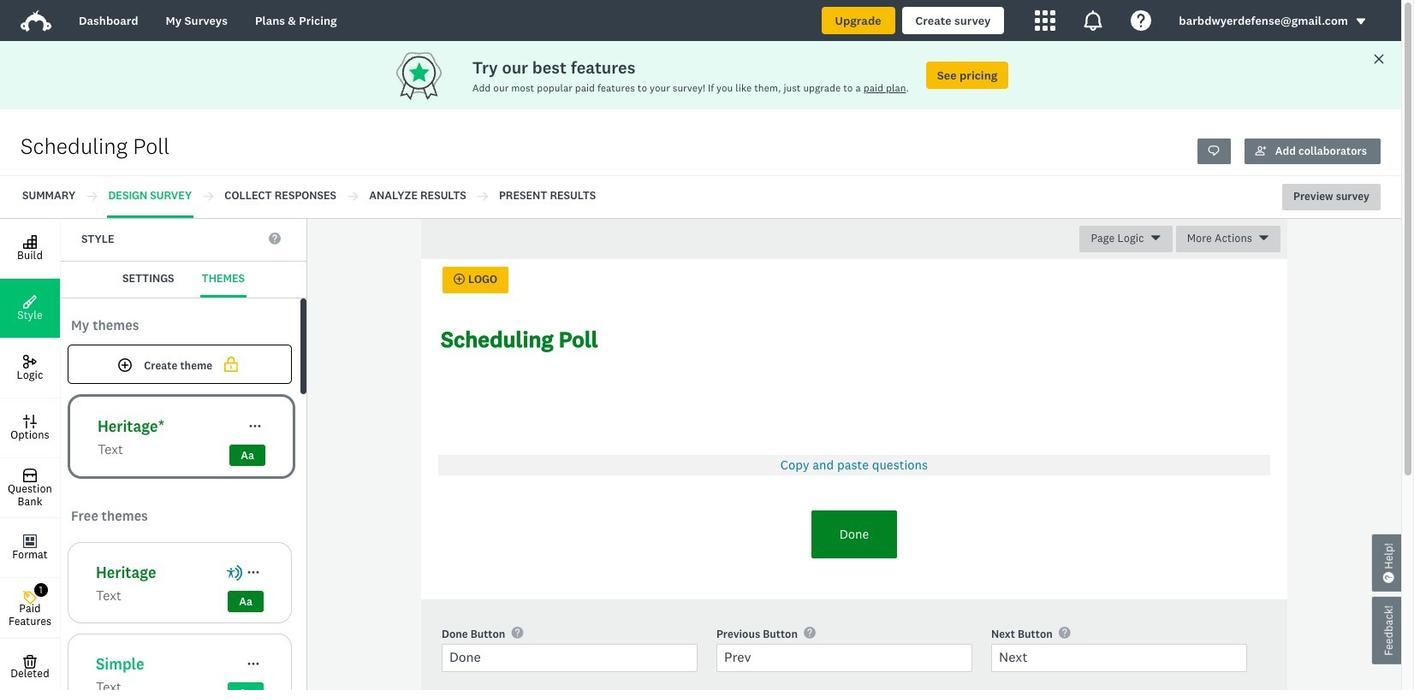 Task type: vqa. For each thing, say whether or not it's contained in the screenshot.
the 'Search recent surveys' TEXT BOX at the bottom of the page
no



Task type: describe. For each thing, give the bounding box(es) containing it.
dropdown arrow image
[[1355, 16, 1367, 28]]

rewards image
[[393, 48, 472, 103]]

surveymonkey logo image
[[21, 10, 51, 32]]

surveymonkey image
[[787, 646, 921, 666]]



Task type: locate. For each thing, give the bounding box(es) containing it.
products icon image
[[1035, 10, 1056, 31], [1083, 10, 1104, 31]]

None text field
[[991, 645, 1247, 672]]

not filled image
[[221, 355, 242, 374]]

1 products icon image from the left
[[1035, 10, 1056, 31]]

0 horizontal spatial products icon image
[[1035, 10, 1056, 31]]

help icon image
[[1131, 10, 1152, 31]]

1 horizontal spatial products icon image
[[1083, 10, 1104, 31]]

None text field
[[442, 645, 697, 672], [716, 645, 972, 672], [442, 645, 697, 672], [716, 645, 972, 672]]

2 products icon image from the left
[[1083, 10, 1104, 31]]



